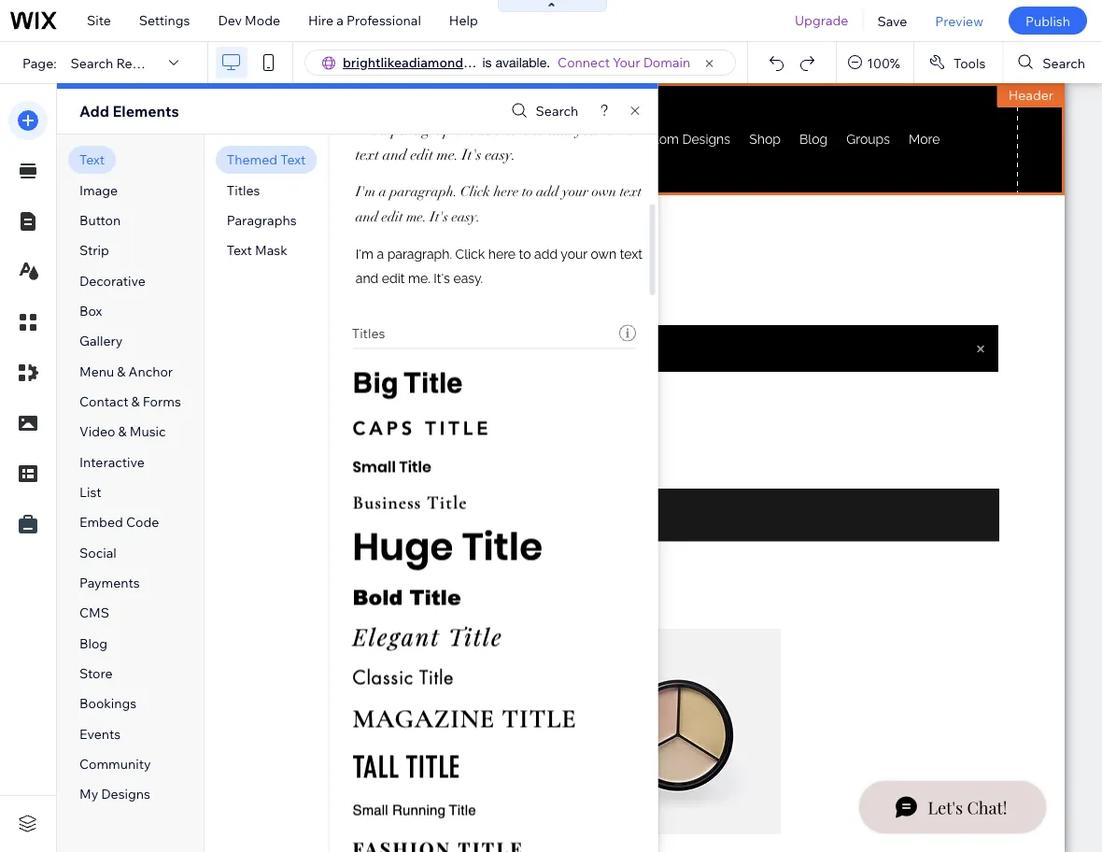 Task type: describe. For each thing, give the bounding box(es) containing it.
100%
[[868, 54, 901, 71]]

0 vertical spatial search button
[[1004, 42, 1103, 83]]

1 vertical spatial and
[[355, 208, 378, 225]]

box
[[79, 303, 102, 319]]

0 vertical spatial me.
[[437, 145, 458, 163]]

2 vertical spatial text
[[620, 246, 642, 262]]

& for forms
[[131, 393, 140, 410]]

dev mode
[[218, 12, 280, 29]]

video
[[79, 423, 115, 440]]

image
[[79, 182, 118, 198]]

payments
[[79, 575, 140, 591]]

2 i'm from the top
[[355, 183, 375, 201]]

1 vertical spatial quick edit
[[287, 236, 350, 252]]

2 horizontal spatial text
[[281, 151, 306, 168]]

my designs
[[79, 786, 150, 803]]

tools button
[[915, 42, 1003, 83]]

strip
[[79, 242, 109, 258]]

embed code
[[79, 514, 159, 531]]

2 vertical spatial me.
[[408, 271, 430, 286]]

0 vertical spatial easy.
[[485, 145, 516, 163]]

add
[[79, 102, 109, 121]]

social
[[79, 544, 117, 561]]

1 vertical spatial your
[[562, 183, 588, 201]]

2 vertical spatial click
[[455, 246, 485, 262]]

preview button
[[922, 0, 998, 41]]

mask
[[255, 242, 288, 258]]

anchor
[[129, 363, 173, 379]]

hire a professional
[[308, 12, 421, 29]]

& for anchor
[[117, 363, 126, 379]]

0 horizontal spatial titles
[[227, 182, 260, 198]]

mode
[[245, 12, 280, 29]]

store
[[79, 665, 113, 682]]

2 vertical spatial it's
[[434, 271, 450, 286]]

list
[[79, 484, 102, 500]]

change
[[115, 236, 163, 252]]

tools
[[954, 54, 986, 71]]

connect
[[558, 54, 610, 71]]

2 vertical spatial and
[[355, 271, 378, 286]]

3 i'm from the top
[[355, 246, 373, 262]]

2 horizontal spatial search
[[1043, 54, 1086, 71]]

design
[[214, 236, 256, 252]]

menu & anchor
[[79, 363, 173, 379]]

text for text mask
[[227, 242, 252, 258]]

0 vertical spatial edit
[[144, 107, 169, 123]]

interactive
[[79, 454, 145, 470]]

0 vertical spatial edit
[[410, 145, 433, 163]]

my
[[79, 786, 98, 803]]

1 vertical spatial me.
[[406, 208, 427, 225]]

embed
[[79, 514, 123, 531]]

publish button
[[1009, 7, 1088, 35]]

change header design
[[115, 236, 256, 252]]

0 vertical spatial and
[[383, 145, 407, 163]]

themed
[[227, 151, 278, 168]]

0 vertical spatial quick
[[106, 107, 141, 123]]

0 vertical spatial it's
[[462, 145, 481, 163]]

save
[[878, 12, 908, 29]]

domain
[[644, 54, 691, 71]]

video & music
[[79, 423, 166, 440]]

& for music
[[118, 423, 127, 440]]

1 vertical spatial search button
[[507, 98, 579, 125]]

2 vertical spatial edit
[[382, 271, 405, 286]]

0 vertical spatial here
[[503, 120, 529, 138]]

results
[[116, 54, 161, 71]]

available.
[[496, 55, 551, 70]]

elements
[[113, 102, 179, 121]]

gallery
[[79, 333, 123, 349]]

designs
[[101, 786, 150, 803]]

paragraphs
[[227, 212, 297, 228]]

contact & forms
[[79, 393, 181, 410]]

forms
[[143, 393, 181, 410]]

2 i'm a paragraph. click here to add your own text and edit me. it's easy. from the top
[[355, 183, 642, 225]]

1 vertical spatial easy.
[[452, 208, 480, 225]]

1 vertical spatial it's
[[430, 208, 448, 225]]

is available. connect your domain
[[483, 54, 691, 71]]



Task type: locate. For each thing, give the bounding box(es) containing it.
blog
[[79, 635, 108, 651]]

titles
[[227, 182, 260, 198], [352, 325, 385, 341]]

edit
[[410, 145, 433, 163], [381, 208, 403, 225], [382, 271, 405, 286]]

brightlikeadiamond.com
[[343, 54, 493, 71]]

&
[[117, 363, 126, 379], [131, 393, 140, 410], [118, 423, 127, 440]]

dev
[[218, 12, 242, 29]]

here
[[503, 120, 529, 138], [493, 183, 519, 201], [488, 246, 515, 262]]

2 vertical spatial to
[[519, 246, 531, 262]]

1 vertical spatial click
[[460, 183, 490, 201]]

& right the video
[[118, 423, 127, 440]]

1 vertical spatial to
[[522, 183, 533, 201]]

1 vertical spatial i'm
[[355, 183, 375, 201]]

0 horizontal spatial text
[[79, 151, 105, 168]]

me.
[[437, 145, 458, 163], [406, 208, 427, 225], [408, 271, 430, 286]]

community
[[79, 756, 151, 772]]

1 horizontal spatial search button
[[1004, 42, 1103, 83]]

quick edit down paragraphs
[[287, 236, 350, 252]]

add
[[548, 120, 572, 138], [536, 183, 559, 201], [534, 246, 558, 262]]

1 horizontal spatial quick
[[287, 236, 323, 252]]

header down publish button
[[1009, 87, 1054, 103]]

1 vertical spatial text
[[620, 183, 642, 201]]

search down publish
[[1043, 54, 1086, 71]]

it's
[[462, 145, 481, 163], [430, 208, 448, 225], [434, 271, 450, 286]]

2 vertical spatial i'm
[[355, 246, 373, 262]]

search button down publish button
[[1004, 42, 1103, 83]]

& right menu
[[117, 363, 126, 379]]

0 horizontal spatial edit
[[144, 107, 169, 123]]

quick down paragraphs
[[287, 236, 323, 252]]

2 vertical spatial paragraph.
[[387, 246, 452, 262]]

quick edit down results
[[106, 107, 169, 123]]

0 vertical spatial &
[[117, 363, 126, 379]]

a
[[337, 12, 344, 29], [380, 120, 388, 138], [379, 183, 386, 201], [377, 246, 384, 262]]

easy.
[[485, 145, 516, 163], [452, 208, 480, 225], [453, 271, 483, 286]]

0 horizontal spatial search
[[71, 54, 113, 71]]

1 vertical spatial &
[[131, 393, 140, 410]]

1 horizontal spatial edit
[[326, 236, 350, 252]]

0 vertical spatial i'm
[[355, 120, 377, 138]]

2 vertical spatial your
[[561, 246, 587, 262]]

1 vertical spatial i'm a paragraph. click here to add your own text and edit me. it's easy.
[[355, 183, 642, 225]]

contact
[[79, 393, 128, 410]]

0 horizontal spatial quick edit
[[106, 107, 169, 123]]

save button
[[864, 0, 922, 41]]

0 vertical spatial add
[[548, 120, 572, 138]]

your
[[613, 54, 641, 71]]

0 horizontal spatial quick
[[106, 107, 141, 123]]

quick
[[106, 107, 141, 123], [287, 236, 323, 252]]

1 vertical spatial add
[[536, 183, 559, 201]]

0 vertical spatial paragraph.
[[392, 120, 464, 138]]

edit right 'mask'
[[326, 236, 350, 252]]

1 i'm a paragraph. click here to add your own text and edit me. it's easy. from the top
[[355, 120, 634, 163]]

search down the connect at the right top
[[536, 103, 579, 119]]

1 vertical spatial here
[[493, 183, 519, 201]]

add elements
[[79, 102, 179, 121]]

search down site
[[71, 54, 113, 71]]

3 i'm a paragraph. click here to add your own text and edit me. it's easy. from the top
[[355, 246, 642, 286]]

2 vertical spatial add
[[534, 246, 558, 262]]

1 horizontal spatial text
[[227, 242, 252, 258]]

0 vertical spatial header
[[1009, 87, 1054, 103]]

your
[[576, 120, 604, 138], [562, 183, 588, 201], [561, 246, 587, 262]]

text left 'mask'
[[227, 242, 252, 258]]

0 vertical spatial click
[[467, 120, 499, 138]]

paragraph.
[[392, 120, 464, 138], [390, 183, 457, 201], [387, 246, 452, 262]]

1 vertical spatial header
[[166, 236, 211, 252]]

2 vertical spatial easy.
[[453, 271, 483, 286]]

2 vertical spatial own
[[591, 246, 616, 262]]

events
[[79, 726, 121, 742]]

1 vertical spatial edit
[[381, 208, 403, 225]]

& left forms
[[131, 393, 140, 410]]

i'm a paragraph. click here to add your own text and edit me. it's easy.
[[355, 120, 634, 163], [355, 183, 642, 225], [355, 246, 642, 286]]

preview
[[936, 12, 984, 29]]

1 vertical spatial edit
[[326, 236, 350, 252]]

hire
[[308, 12, 334, 29]]

button
[[79, 212, 121, 228]]

100% button
[[838, 42, 914, 83]]

help
[[449, 12, 478, 29]]

decorative
[[79, 272, 146, 289]]

1 i'm from the top
[[355, 120, 377, 138]]

0 vertical spatial quick edit
[[106, 107, 169, 123]]

search button
[[1004, 42, 1103, 83], [507, 98, 579, 125]]

text for text
[[79, 151, 105, 168]]

1 vertical spatial titles
[[352, 325, 385, 341]]

0 vertical spatial own
[[608, 120, 634, 138]]

2 vertical spatial i'm a paragraph. click here to add your own text and edit me. it's easy.
[[355, 246, 642, 286]]

header left design
[[166, 236, 211, 252]]

quick down search results
[[106, 107, 141, 123]]

cms
[[79, 605, 109, 621]]

0 vertical spatial titles
[[227, 182, 260, 198]]

themed text
[[227, 151, 306, 168]]

settings
[[139, 12, 190, 29]]

i'm
[[355, 120, 377, 138], [355, 183, 375, 201], [355, 246, 373, 262]]

quick edit
[[106, 107, 169, 123], [287, 236, 350, 252]]

click
[[467, 120, 499, 138], [460, 183, 490, 201], [455, 246, 485, 262]]

search
[[71, 54, 113, 71], [1043, 54, 1086, 71], [536, 103, 579, 119]]

0 vertical spatial to
[[533, 120, 545, 138]]

search results
[[71, 54, 161, 71]]

to
[[533, 120, 545, 138], [522, 183, 533, 201], [519, 246, 531, 262]]

is
[[483, 55, 492, 70]]

0 horizontal spatial header
[[166, 236, 211, 252]]

own
[[608, 120, 634, 138], [592, 183, 616, 201], [591, 246, 616, 262]]

0 vertical spatial text
[[355, 145, 379, 163]]

edit
[[144, 107, 169, 123], [326, 236, 350, 252]]

1 horizontal spatial titles
[[352, 325, 385, 341]]

and
[[383, 145, 407, 163], [355, 208, 378, 225], [355, 271, 378, 286]]

professional
[[347, 12, 421, 29]]

text up image
[[79, 151, 105, 168]]

1 vertical spatial quick
[[287, 236, 323, 252]]

publish
[[1026, 12, 1071, 29]]

bookings
[[79, 696, 137, 712]]

2 vertical spatial here
[[488, 246, 515, 262]]

2 vertical spatial &
[[118, 423, 127, 440]]

menu
[[79, 363, 114, 379]]

text right themed
[[281, 151, 306, 168]]

1 vertical spatial own
[[592, 183, 616, 201]]

1 horizontal spatial quick edit
[[287, 236, 350, 252]]

text
[[79, 151, 105, 168], [281, 151, 306, 168], [227, 242, 252, 258]]

search button down the available.
[[507, 98, 579, 125]]

header
[[1009, 87, 1054, 103], [166, 236, 211, 252]]

music
[[130, 423, 166, 440]]

text
[[355, 145, 379, 163], [620, 183, 642, 201], [620, 246, 642, 262]]

0 vertical spatial your
[[576, 120, 604, 138]]

1 horizontal spatial search
[[536, 103, 579, 119]]

0 vertical spatial i'm a paragraph. click here to add your own text and edit me. it's easy.
[[355, 120, 634, 163]]

upgrade
[[795, 12, 849, 29]]

1 vertical spatial paragraph.
[[390, 183, 457, 201]]

0 horizontal spatial search button
[[507, 98, 579, 125]]

edit down results
[[144, 107, 169, 123]]

text mask
[[227, 242, 288, 258]]

site
[[87, 12, 111, 29]]

code
[[126, 514, 159, 531]]

1 horizontal spatial header
[[1009, 87, 1054, 103]]



Task type: vqa. For each thing, say whether or not it's contained in the screenshot.
Free plan available
no



